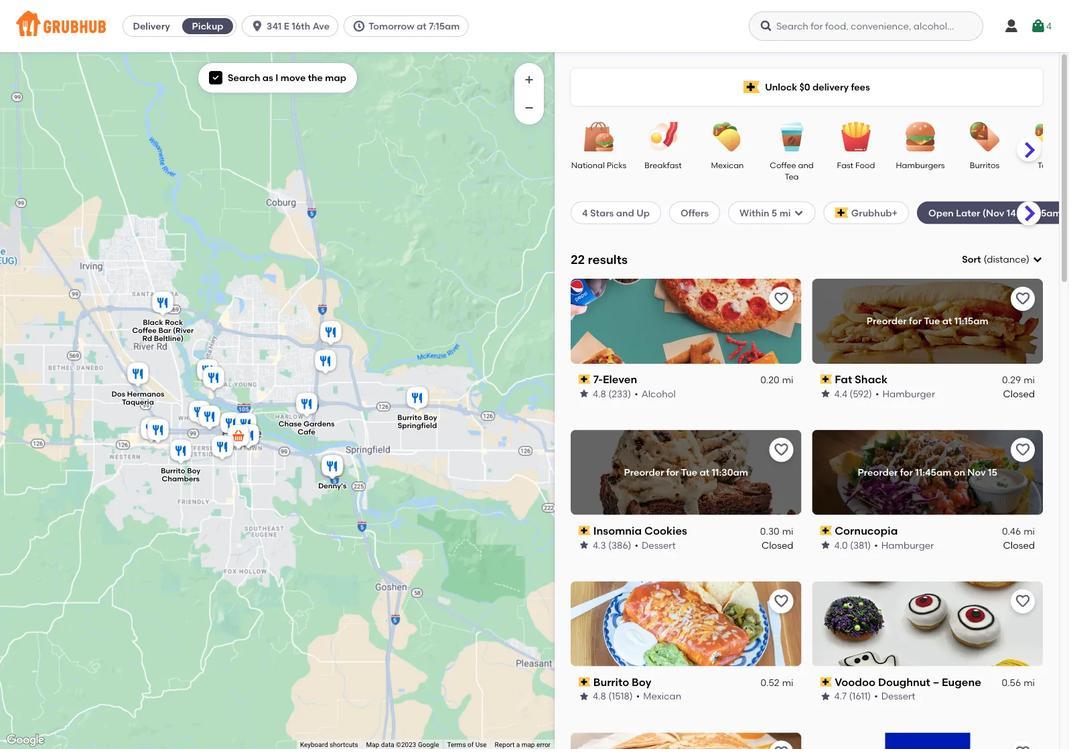 Task type: describe. For each thing, give the bounding box(es) containing it.
svg image for tomorrow at 7:15am
[[353, 19, 366, 33]]

voodoo doughnut – eugene image
[[218, 410, 245, 440]]

(233)
[[609, 388, 631, 399]]

main navigation navigation
[[0, 0, 1070, 52]]

insomnia cookies image
[[235, 422, 262, 452]]

for left 11:45am
[[901, 467, 913, 478]]

svg image left '4' button
[[1004, 18, 1020, 34]]

5
[[772, 207, 778, 218]]

the
[[308, 72, 323, 83]]

tomorrow at 7:15am button
[[344, 15, 474, 37]]

save this restaurant button for 7-eleven
[[770, 287, 794, 311]]

doughnut
[[878, 676, 931, 689]]

mi right the 5
[[780, 207, 791, 218]]

subscription pass image for fat shack
[[821, 375, 832, 384]]

subscription pass image for insomnia cookies
[[579, 526, 591, 535]]

fast food
[[837, 160, 875, 170]]

4.4 (592)
[[835, 388, 872, 399]]

• alcohol
[[635, 388, 676, 399]]

shack
[[855, 373, 888, 386]]

e
[[284, 20, 290, 32]]

(386)
[[609, 539, 632, 551]]

–
[[933, 676, 940, 689]]

preorder for tue at 11:30am
[[624, 467, 749, 478]]

preorder for tue at 11:15am
[[867, 315, 989, 327]]

0.29 mi
[[1003, 374, 1035, 386]]

star icon image for 4.7 (1611)
[[821, 691, 831, 702]]

burritos image
[[962, 122, 1009, 151]]

• hamburger for fat shack
[[876, 388, 936, 399]]

mi for eleven
[[782, 374, 794, 386]]

grubhub+
[[852, 207, 898, 218]]

4.8 for burrito
[[593, 691, 606, 702]]

boy for burrito boy chambers denny's
[[187, 466, 201, 475]]

keyboard
[[300, 741, 328, 749]]

4.4
[[835, 388, 848, 399]]

1 vertical spatial mexican
[[644, 691, 682, 702]]

a
[[516, 741, 520, 749]]

7-
[[594, 373, 603, 386]]

subscription pass image for voodoo doughnut – eugene
[[821, 677, 832, 687]]

• for (386)
[[635, 539, 639, 551]]

0.30 mi
[[761, 526, 794, 537]]

11:15am
[[955, 315, 989, 327]]

within 5 mi
[[740, 207, 791, 218]]

tue for fat shack
[[924, 315, 940, 327]]

svg image for search as i move the map
[[212, 74, 220, 82]]

4.7
[[835, 691, 847, 702]]

dos hermanos taqueria burrito boy springfield
[[112, 390, 437, 430]]

closed for shack
[[1004, 388, 1035, 399]]

report a map error
[[495, 741, 551, 749]]

nov
[[968, 467, 986, 478]]

fat shack image
[[235, 422, 261, 452]]

closed for cookies
[[762, 539, 794, 551]]

star icon image for 4.4 (592)
[[821, 388, 831, 399]]

plus icon image
[[523, 73, 536, 86]]

none field containing sort
[[963, 253, 1043, 266]]

)
[[1027, 254, 1030, 265]]

4.0
[[835, 539, 848, 551]]

glass house coffee bar image
[[186, 399, 213, 428]]

save this restaurant button for cornucopia
[[1011, 438, 1035, 462]]

coffee and tea image
[[769, 122, 816, 151]]

alcohol
[[642, 388, 676, 399]]

closed down 0.46 mi
[[1004, 539, 1035, 551]]

14
[[1007, 207, 1017, 218]]

burrito boy chambers image
[[168, 438, 194, 467]]

15
[[988, 467, 998, 478]]

black rock coffee bar (river rd beltline)
[[132, 318, 194, 343]]

4.3 (386)
[[593, 539, 632, 551]]

proceed to che
[[1002, 487, 1070, 498]]

voodoo
[[835, 676, 876, 689]]

unlock
[[765, 81, 798, 93]]

• hamburger for cornucopia
[[875, 539, 934, 551]]

hamburger for fat shack
[[883, 388, 936, 399]]

delivery
[[813, 81, 849, 93]]

chambers
[[162, 474, 200, 483]]

shortcuts
[[330, 741, 358, 749]]

tea
[[785, 172, 799, 182]]

national picks image
[[576, 122, 623, 151]]

7:15am)
[[1031, 207, 1065, 218]]

glass house coffee bar logo image
[[885, 733, 971, 749]]

coffee inside black rock coffee bar (river rd beltline)
[[132, 326, 157, 335]]

0 vertical spatial map
[[325, 72, 346, 83]]

coffee and tea
[[770, 160, 814, 182]]

national
[[571, 160, 605, 170]]

springfield
[[398, 421, 437, 430]]

subscription pass image for cornucopia
[[821, 526, 832, 535]]

use
[[476, 741, 487, 749]]

fees
[[851, 81, 870, 93]]

national picks
[[571, 160, 627, 170]]

0.20 mi
[[761, 374, 794, 386]]

black rock coffee bar (river rd beltline) image
[[149, 289, 176, 319]]

4.8 for 7-
[[593, 388, 606, 399]]

open
[[929, 207, 954, 218]]

pickup
[[192, 20, 224, 32]]

insomnia
[[594, 524, 642, 537]]

fast food image
[[833, 122, 880, 151]]

elmer's breakfast lunch dinner- eugene image
[[200, 365, 227, 394]]

3 save this restaurant image from the top
[[774, 745, 790, 749]]

open later (nov 14 at 7:15am)
[[929, 207, 1065, 218]]

boy inside dos hermanos taqueria burrito boy springfield
[[424, 413, 437, 422]]

insomnia cookies
[[594, 524, 688, 537]]

boy for burrito boy
[[632, 676, 652, 689]]

the meltdown image
[[320, 453, 346, 482]]

denny's
[[318, 482, 347, 491]]

taco bell logo image
[[571, 733, 802, 749]]

search as i move the map
[[228, 72, 346, 83]]

terms
[[447, 741, 466, 749]]

on
[[954, 467, 966, 478]]

map data ©2023 google
[[366, 741, 439, 749]]

(nov
[[983, 207, 1005, 218]]

minus icon image
[[523, 101, 536, 115]]

unlock $0 delivery fees
[[765, 81, 870, 93]]

(381)
[[850, 539, 871, 551]]

save this restaurant button for insomnia cookies
[[770, 438, 794, 462]]

grubhub plus flag logo image for grubhub+
[[835, 207, 849, 218]]

save this restaurant image for cornucopia
[[1015, 442, 1031, 458]]

4.8 (1518)
[[593, 691, 633, 702]]

0 vertical spatial mexican
[[711, 160, 744, 170]]

for for shack
[[909, 315, 922, 327]]

breakfast
[[645, 160, 682, 170]]

• dessert for 4.3 (386)
[[635, 539, 676, 551]]

preorder for cookies
[[624, 467, 664, 478]]

1 vertical spatial map
[[522, 741, 535, 749]]

tomorrow at 7:15am
[[369, 20, 460, 32]]

Search for food, convenience, alcohol... search field
[[749, 11, 984, 41]]

mexican image
[[704, 122, 751, 151]]

save this restaurant button for burrito boy
[[770, 589, 794, 614]]

save this restaurant image for burrito boy
[[774, 593, 790, 610]]

ihop image
[[318, 319, 344, 348]]

dizzy dean's donuts image
[[145, 417, 172, 446]]

google
[[418, 741, 439, 749]]

burrito boy image
[[233, 411, 259, 440]]

cornucopia
[[835, 524, 898, 537]]

keyboard shortcuts button
[[300, 740, 358, 749]]

mi for cookies
[[782, 526, 794, 537]]

4 stars and up
[[582, 207, 650, 218]]

bar
[[158, 326, 171, 335]]

breakfast image
[[640, 122, 687, 151]]

hamburger for cornucopia
[[882, 539, 934, 551]]

4 for 4
[[1047, 20, 1052, 32]]

11:30am
[[712, 467, 749, 478]]

mi for doughnut
[[1024, 677, 1035, 688]]

chase gardens cafe
[[279, 419, 335, 436]]

save this restaurant image for voodoo doughnut – eugene
[[1015, 593, 1031, 610]]

at right 14
[[1019, 207, 1029, 218]]

©2023
[[396, 741, 416, 749]]



Task type: vqa. For each thing, say whether or not it's contained in the screenshot.
THE MELTDOWN ICON
yes



Task type: locate. For each thing, give the bounding box(es) containing it.
0 vertical spatial • hamburger
[[876, 388, 936, 399]]

map
[[366, 741, 380, 749]]

preorder for shack
[[867, 315, 907, 327]]

and
[[799, 160, 814, 170], [616, 207, 635, 218]]

burrito boy
[[594, 676, 652, 689]]

• right (381)
[[875, 539, 878, 551]]

for for cookies
[[667, 467, 679, 478]]

svg image inside tomorrow at 7:15am button
[[353, 19, 366, 33]]

svg image left the "search"
[[212, 74, 220, 82]]

1 horizontal spatial burrito
[[398, 413, 422, 422]]

che
[[1055, 487, 1070, 498]]

subscription pass image left burrito boy
[[579, 677, 591, 687]]

1 vertical spatial coffee
[[132, 326, 157, 335]]

grubhub plus flag logo image for unlock $0 delivery fees
[[744, 81, 760, 93]]

0.56
[[1002, 677, 1021, 688]]

• dessert for 4.7 (1611)
[[875, 691, 916, 702]]

delivery
[[133, 20, 170, 32]]

0 horizontal spatial map
[[325, 72, 346, 83]]

star icon image for 4.8 (233)
[[579, 388, 590, 399]]

11:45am
[[915, 467, 952, 478]]

hamburgers
[[896, 160, 945, 170]]

$0
[[800, 81, 811, 93]]

(river
[[173, 326, 194, 335]]

at inside button
[[417, 20, 427, 32]]

0 vertical spatial tue
[[924, 315, 940, 327]]

1 vertical spatial • hamburger
[[875, 539, 934, 551]]

fat
[[835, 373, 853, 386]]

• right (233)
[[635, 388, 638, 399]]

subscription pass image
[[579, 375, 591, 384]]

1 vertical spatial and
[[616, 207, 635, 218]]

dos hermanos taqueria image
[[125, 361, 151, 390]]

cornucopia image
[[209, 434, 236, 463]]

0 horizontal spatial dessert
[[642, 539, 676, 551]]

341 e 16th ave button
[[242, 15, 344, 37]]

0.56 mi
[[1002, 677, 1035, 688]]

save this restaurant image for fat shack
[[1015, 291, 1031, 307]]

• dessert down cookies
[[635, 539, 676, 551]]

closed
[[1004, 388, 1035, 399], [762, 539, 794, 551], [1004, 539, 1035, 551]]

map
[[325, 72, 346, 83], [522, 741, 535, 749]]

1 horizontal spatial tue
[[924, 315, 940, 327]]

0.20
[[761, 374, 780, 386]]

2 vertical spatial boy
[[632, 676, 652, 689]]

for left 11:15am
[[909, 315, 922, 327]]

• right (1611)
[[875, 691, 878, 702]]

4.8 (233)
[[593, 388, 631, 399]]

subscription pass image
[[821, 375, 832, 384], [579, 526, 591, 535], [821, 526, 832, 535], [579, 677, 591, 687], [821, 677, 832, 687]]

svg image left 341
[[251, 19, 264, 33]]

1 save this restaurant image from the top
[[774, 291, 790, 307]]

to
[[1043, 487, 1053, 498]]

subscription pass image left fat
[[821, 375, 832, 384]]

1 horizontal spatial map
[[522, 741, 535, 749]]

None field
[[963, 253, 1043, 266]]

proceed
[[1002, 487, 1041, 498]]

• right (1518)
[[636, 691, 640, 702]]

1 vertical spatial 4
[[582, 207, 588, 218]]

mexican right (1518)
[[644, 691, 682, 702]]

341 e 16th ave
[[267, 20, 330, 32]]

toxic burger image
[[138, 416, 165, 446]]

voodoo doughnut – eugene
[[835, 676, 982, 689]]

preorder left 11:45am
[[858, 467, 898, 478]]

star icon image for 4.0 (381)
[[821, 540, 831, 550]]

svg image
[[1004, 18, 1020, 34], [251, 19, 264, 33], [353, 19, 366, 33], [212, 74, 220, 82], [794, 207, 805, 218]]

hamburger down shack
[[883, 388, 936, 399]]

0 vertical spatial grubhub plus flag logo image
[[744, 81, 760, 93]]

for left '11:30am'
[[667, 467, 679, 478]]

0 horizontal spatial 4
[[582, 207, 588, 218]]

• for (1611)
[[875, 691, 878, 702]]

0 vertical spatial hamburger
[[883, 388, 936, 399]]

0 vertical spatial coffee
[[770, 160, 797, 170]]

star icon image down subscription pass icon
[[579, 388, 590, 399]]

star icon image for 4.3 (386)
[[579, 540, 590, 550]]

1 4.8 from the top
[[593, 388, 606, 399]]

dessert for 4.7 (1611)
[[882, 691, 916, 702]]

2 horizontal spatial burrito
[[594, 676, 629, 689]]

save this restaurant image
[[1015, 291, 1031, 307], [1015, 442, 1031, 458], [774, 593, 790, 610], [1015, 593, 1031, 610], [1015, 745, 1031, 749]]

1 vertical spatial • dessert
[[875, 691, 916, 702]]

2 horizontal spatial boy
[[632, 676, 652, 689]]

mi right 0.56
[[1024, 677, 1035, 688]]

grubhub plus flag logo image left 'grubhub+'
[[835, 207, 849, 218]]

1 horizontal spatial dessert
[[882, 691, 916, 702]]

star icon image left 4.3
[[579, 540, 590, 550]]

denny's image
[[319, 453, 346, 482]]

svg image inside 341 e 16th ave button
[[251, 19, 264, 33]]

(592)
[[850, 388, 872, 399]]

0 horizontal spatial mexican
[[644, 691, 682, 702]]

save this restaurant image for insomnia cookies
[[774, 442, 790, 458]]

burrito inside burrito boy chambers denny's
[[161, 466, 185, 475]]

pickup button
[[180, 15, 236, 37]]

• hamburger down shack
[[876, 388, 936, 399]]

dessert down 'doughnut'
[[882, 691, 916, 702]]

hamburgers image
[[897, 122, 944, 151]]

boy inside burrito boy chambers denny's
[[187, 466, 201, 475]]

4.8
[[593, 388, 606, 399], [593, 691, 606, 702]]

mi right 0.52
[[782, 677, 794, 688]]

and left up
[[616, 207, 635, 218]]

mi right 0.30
[[782, 526, 794, 537]]

tue
[[924, 315, 940, 327], [681, 467, 698, 478]]

4.0 (381)
[[835, 539, 871, 551]]

svg image right the 5
[[794, 207, 805, 218]]

4.8 down the 7-
[[593, 388, 606, 399]]

star icon image
[[579, 388, 590, 399], [821, 388, 831, 399], [579, 540, 590, 550], [821, 540, 831, 550], [579, 691, 590, 702], [821, 691, 831, 702]]

for
[[909, 315, 922, 327], [667, 467, 679, 478], [901, 467, 913, 478]]

0 horizontal spatial and
[[616, 207, 635, 218]]

mi right 0.29
[[1024, 374, 1035, 386]]

at left 11:15am
[[943, 315, 953, 327]]

bj's restaurant & brewhouse image
[[194, 357, 221, 387]]

burrito boy springfield image
[[404, 385, 431, 414]]

7-eleven logo image
[[571, 279, 802, 364]]

• for (1518)
[[636, 691, 640, 702]]

1 vertical spatial dessert
[[882, 691, 916, 702]]

fat shack
[[835, 373, 888, 386]]

burrito boy logo image
[[571, 581, 802, 666]]

2 4.8 from the top
[[593, 691, 606, 702]]

terms of use link
[[447, 741, 487, 749]]

preorder
[[867, 315, 907, 327], [624, 467, 664, 478], [858, 467, 898, 478]]

7:15am
[[429, 20, 460, 32]]

coffee up tea at top right
[[770, 160, 797, 170]]

preorder for 11:45am on nov 15
[[858, 467, 998, 478]]

eleven
[[603, 373, 637, 386]]

subscription pass image left cornucopia
[[821, 526, 832, 535]]

• down shack
[[876, 388, 880, 399]]

0 horizontal spatial • dessert
[[635, 539, 676, 551]]

•
[[635, 388, 638, 399], [876, 388, 880, 399], [635, 539, 639, 551], [875, 539, 878, 551], [636, 691, 640, 702], [875, 691, 878, 702]]

1 vertical spatial hamburger
[[882, 539, 934, 551]]

• hamburger
[[876, 388, 936, 399], [875, 539, 934, 551]]

at left 7:15am
[[417, 20, 427, 32]]

star icon image left 4.8 (1518)
[[579, 691, 590, 702]]

• down insomnia cookies
[[635, 539, 639, 551]]

7-eleven
[[594, 373, 637, 386]]

star icon image left 4.7
[[821, 691, 831, 702]]

1 vertical spatial boy
[[187, 466, 201, 475]]

burrito for burrito boy chambers denny's
[[161, 466, 185, 475]]

(1518)
[[609, 691, 633, 702]]

4.8 left (1518)
[[593, 691, 606, 702]]

closed down 0.29 mi
[[1004, 388, 1035, 399]]

22 results
[[571, 252, 628, 267]]

map region
[[0, 0, 663, 749]]

• for (592)
[[876, 388, 880, 399]]

star icon image for 4.8 (1518)
[[579, 691, 590, 702]]

grubhub plus flag logo image
[[744, 81, 760, 93], [835, 207, 849, 218]]

0.30
[[761, 526, 780, 537]]

distance
[[987, 254, 1027, 265]]

0 vertical spatial 4
[[1047, 20, 1052, 32]]

grubhub plus flag logo image left unlock
[[744, 81, 760, 93]]

(
[[984, 254, 987, 265]]

burrito boy 11th ave image
[[139, 415, 166, 444]]

0 horizontal spatial boy
[[187, 466, 201, 475]]

0.52
[[761, 677, 780, 688]]

beltline)
[[154, 334, 184, 343]]

rock
[[165, 318, 183, 327]]

• for (381)
[[875, 539, 878, 551]]

1 horizontal spatial mexican
[[711, 160, 744, 170]]

svg image
[[1031, 18, 1047, 34], [760, 19, 773, 33], [1033, 254, 1043, 265]]

burrito inside dos hermanos taqueria burrito boy springfield
[[398, 413, 422, 422]]

and up tea at top right
[[799, 160, 814, 170]]

subscription pass image for burrito boy
[[579, 677, 591, 687]]

0.52 mi
[[761, 677, 794, 688]]

mi for boy
[[782, 677, 794, 688]]

0 horizontal spatial coffee
[[132, 326, 157, 335]]

subscription pass image left voodoo
[[821, 677, 832, 687]]

burrito boy chambers denny's
[[161, 466, 347, 491]]

coffee left bar
[[132, 326, 157, 335]]

1 horizontal spatial • dessert
[[875, 691, 916, 702]]

1 horizontal spatial 4
[[1047, 20, 1052, 32]]

4
[[1047, 20, 1052, 32], [582, 207, 588, 218]]

mi for shack
[[1024, 374, 1035, 386]]

0 vertical spatial burrito
[[398, 413, 422, 422]]

up
[[637, 207, 650, 218]]

results
[[588, 252, 628, 267]]

google image
[[3, 732, 48, 749]]

2 vertical spatial save this restaurant image
[[774, 745, 790, 749]]

mi right 0.20
[[782, 374, 794, 386]]

16th
[[292, 20, 310, 32]]

0 horizontal spatial burrito
[[161, 466, 185, 475]]

and inside coffee and tea
[[799, 160, 814, 170]]

as
[[263, 72, 273, 83]]

preorder up shack
[[867, 315, 907, 327]]

dessert for 4.3 (386)
[[642, 539, 676, 551]]

mexican down mexican image
[[711, 160, 744, 170]]

0 vertical spatial dessert
[[642, 539, 676, 551]]

2 save this restaurant image from the top
[[774, 442, 790, 458]]

terms of use
[[447, 741, 487, 749]]

mi
[[780, 207, 791, 218], [782, 374, 794, 386], [1024, 374, 1035, 386], [782, 526, 794, 537], [1024, 526, 1035, 537], [782, 677, 794, 688], [1024, 677, 1035, 688]]

map right 'a'
[[522, 741, 535, 749]]

error
[[537, 741, 551, 749]]

save this restaurant button for fat shack
[[1011, 287, 1035, 311]]

picks
[[607, 160, 627, 170]]

offers
[[681, 207, 709, 218]]

within
[[740, 207, 770, 218]]

4.3
[[593, 539, 606, 551]]

7 eleven image
[[225, 423, 252, 452]]

chase gardens cafe image
[[294, 391, 320, 420]]

1 horizontal spatial grubhub plus flag logo image
[[835, 207, 849, 218]]

341
[[267, 20, 282, 32]]

keyboard shortcuts
[[300, 741, 358, 749]]

1 vertical spatial save this restaurant image
[[774, 442, 790, 458]]

taco bell image
[[196, 403, 223, 433]]

4 inside '4' button
[[1047, 20, 1052, 32]]

0.29
[[1003, 374, 1021, 386]]

burrito for burrito boy
[[594, 676, 629, 689]]

panera bread image
[[312, 348, 339, 377]]

0 vertical spatial save this restaurant image
[[774, 291, 790, 307]]

fast
[[837, 160, 854, 170]]

coffee inside coffee and tea
[[770, 160, 797, 170]]

• dessert down 'doughnut'
[[875, 691, 916, 702]]

hamburger down cornucopia
[[882, 539, 934, 551]]

1 vertical spatial grubhub plus flag logo image
[[835, 207, 849, 218]]

1 vertical spatial burrito
[[161, 466, 185, 475]]

svg image for 341 e 16th ave
[[251, 19, 264, 33]]

0 vertical spatial boy
[[424, 413, 437, 422]]

star icon image left 4.0
[[821, 540, 831, 550]]

tue for insomnia cookies
[[681, 467, 698, 478]]

save this restaurant button for voodoo doughnut – eugene
[[1011, 589, 1035, 614]]

0 horizontal spatial grubhub plus flag logo image
[[744, 81, 760, 93]]

4 for 4 stars and up
[[582, 207, 588, 218]]

0 horizontal spatial tue
[[681, 467, 698, 478]]

hermanos
[[127, 390, 164, 399]]

star icon image left 4.4
[[821, 388, 831, 399]]

1 vertical spatial tue
[[681, 467, 698, 478]]

• for (233)
[[635, 388, 638, 399]]

eugene
[[942, 676, 982, 689]]

22
[[571, 252, 585, 267]]

1 vertical spatial 4.8
[[593, 691, 606, 702]]

tue left 11:15am
[[924, 315, 940, 327]]

svg image left "tomorrow"
[[353, 19, 366, 33]]

chase
[[279, 419, 302, 428]]

sort
[[963, 254, 981, 265]]

map right the the
[[325, 72, 346, 83]]

1 horizontal spatial and
[[799, 160, 814, 170]]

save this restaurant image
[[774, 291, 790, 307], [774, 442, 790, 458], [774, 745, 790, 749]]

dos
[[112, 390, 125, 399]]

closed down 0.30 mi
[[762, 539, 794, 551]]

subscription pass image left the insomnia
[[579, 526, 591, 535]]

voodoo doughnut – eugene logo image
[[813, 581, 1043, 666]]

1 horizontal spatial boy
[[424, 413, 437, 422]]

save this restaurant image for 7-eleven
[[774, 291, 790, 307]]

0 vertical spatial 4.8
[[593, 388, 606, 399]]

preorder up insomnia cookies
[[624, 467, 664, 478]]

boy
[[424, 413, 437, 422], [187, 466, 201, 475], [632, 676, 652, 689]]

tue left '11:30am'
[[681, 467, 698, 478]]

2 vertical spatial burrito
[[594, 676, 629, 689]]

move
[[281, 72, 306, 83]]

• mexican
[[636, 691, 682, 702]]

0 vertical spatial and
[[799, 160, 814, 170]]

at left '11:30am'
[[700, 467, 710, 478]]

• hamburger down cornucopia
[[875, 539, 934, 551]]

dessert down cookies
[[642, 539, 676, 551]]

mi right 0.46
[[1024, 526, 1035, 537]]

svg image inside '4' button
[[1031, 18, 1047, 34]]

1 horizontal spatial coffee
[[770, 160, 797, 170]]

0 vertical spatial • dessert
[[635, 539, 676, 551]]

dessert
[[642, 539, 676, 551], [882, 691, 916, 702]]

gardens
[[304, 419, 335, 428]]



